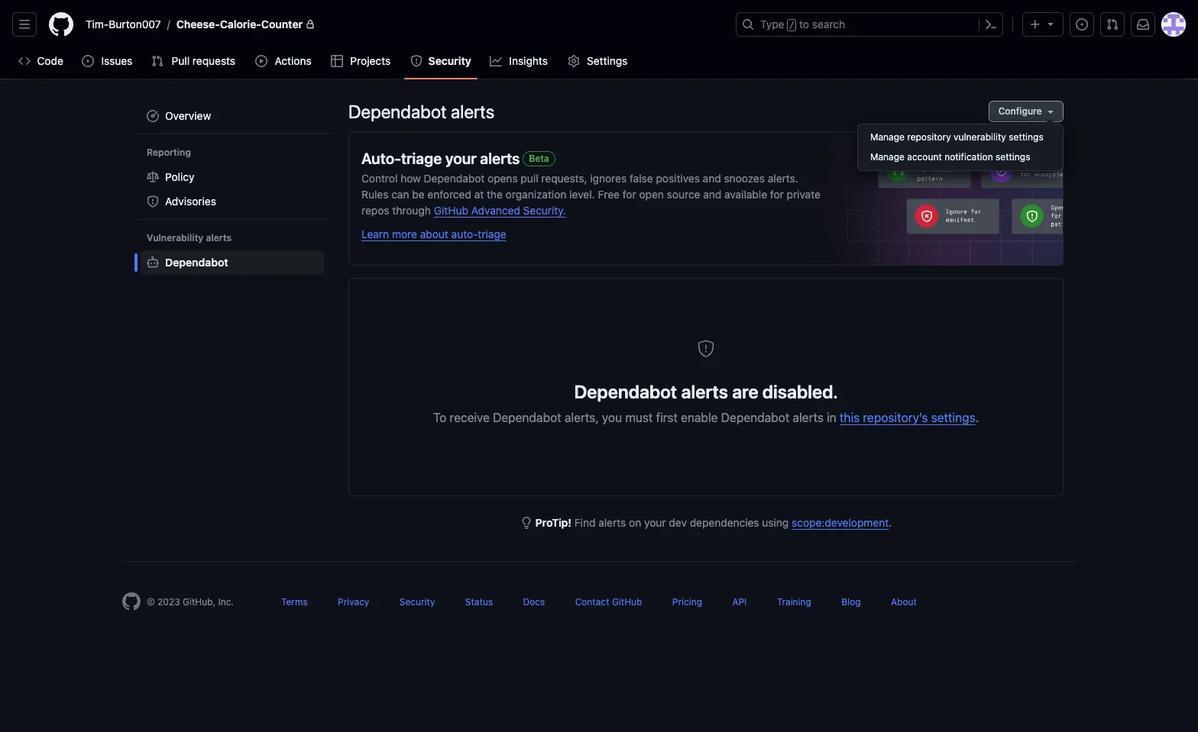 Task type: locate. For each thing, give the bounding box(es) containing it.
organization
[[506, 188, 567, 201]]

1 horizontal spatial triage
[[478, 228, 506, 241]]

auto-
[[451, 228, 478, 241]]

1 vertical spatial settings
[[996, 151, 1030, 163]]

manage left the 'repository'
[[870, 131, 905, 143]]

positives
[[656, 172, 700, 185]]

git pull request image left pull
[[152, 55, 164, 67]]

dependabot up enforced
[[424, 172, 485, 185]]

git pull request image
[[1106, 18, 1119, 31], [152, 55, 164, 67]]

must
[[625, 411, 653, 425]]

1 manage from the top
[[870, 131, 905, 143]]

manage for manage account notification settings
[[870, 151, 905, 163]]

plus image
[[1029, 18, 1042, 31]]

0 horizontal spatial shield image
[[147, 196, 159, 208]]

/ left to
[[789, 20, 795, 31]]

1 vertical spatial shield image
[[147, 196, 159, 208]]

and
[[703, 172, 721, 185], [703, 188, 722, 201]]

pull requests link
[[146, 50, 243, 73]]

dependabot up "must" at bottom
[[574, 381, 677, 403]]

0 horizontal spatial triage
[[401, 150, 442, 167]]

settings right repository's
[[931, 411, 976, 425]]

notification
[[945, 151, 993, 163]]

github,
[[183, 597, 216, 608]]

1 horizontal spatial shield image
[[410, 55, 422, 67]]

1 horizontal spatial for
[[770, 188, 784, 201]]

repository's
[[863, 411, 928, 425]]

manage repository vulnerability settings link
[[858, 128, 1063, 147]]

1 vertical spatial git pull request image
[[152, 55, 164, 67]]

for
[[623, 188, 636, 201], [770, 188, 784, 201]]

0 vertical spatial github
[[434, 204, 468, 217]]

requests,
[[541, 172, 587, 185]]

alerts down graph icon
[[451, 101, 495, 122]]

reporting element
[[141, 165, 324, 214]]

reporting
[[147, 147, 191, 158]]

status
[[465, 597, 493, 608]]

1 vertical spatial your
[[644, 517, 666, 530]]

settings left the "close" icon
[[996, 151, 1030, 163]]

security link
[[404, 50, 477, 73], [399, 597, 435, 608]]

manage account notification settings link
[[858, 147, 1063, 167]]

search
[[812, 18, 845, 31]]

disabled.
[[762, 381, 838, 403]]

account
[[907, 151, 942, 163]]

for down alerts.
[[770, 188, 784, 201]]

/ inside tim-burton007 /
[[167, 18, 170, 31]]

github
[[434, 204, 468, 217], [612, 597, 642, 608]]

law image
[[147, 171, 159, 183]]

0 vertical spatial .
[[976, 411, 979, 425]]

docs link
[[523, 597, 545, 608]]

1 vertical spatial github
[[612, 597, 642, 608]]

2 for from the left
[[770, 188, 784, 201]]

0 vertical spatial shield image
[[410, 55, 422, 67]]

api link
[[732, 597, 747, 608]]

dependabot down are
[[721, 411, 790, 425]]

git pull request image left notifications 'icon'
[[1106, 18, 1119, 31]]

git pull request image inside pull requests link
[[152, 55, 164, 67]]

security
[[428, 54, 471, 67], [399, 597, 435, 608]]

alerts up 'vulnerability alerts' element
[[206, 232, 232, 244]]

inc.
[[218, 597, 234, 608]]

triage down advanced
[[478, 228, 506, 241]]

0 horizontal spatial for
[[623, 188, 636, 201]]

issue opened image right the triangle down image
[[1076, 18, 1088, 31]]

homepage image
[[49, 12, 73, 37], [122, 593, 141, 611]]

contact github
[[575, 597, 642, 608]]

graph image
[[490, 55, 502, 67]]

triage
[[401, 150, 442, 167], [478, 228, 506, 241]]

security left status
[[399, 597, 435, 608]]

about link
[[891, 597, 917, 608]]

security link up dependabot alerts
[[404, 50, 477, 73]]

api
[[732, 597, 747, 608]]

0 vertical spatial manage
[[870, 131, 905, 143]]

issue opened image
[[1076, 18, 1088, 31], [82, 55, 94, 67]]

type / to search
[[760, 18, 845, 31]]

1 vertical spatial issue opened image
[[82, 55, 94, 67]]

/ left cheese-
[[167, 18, 170, 31]]

security link left status
[[399, 597, 435, 608]]

privacy link
[[338, 597, 369, 608]]

homepage image left tim-
[[49, 12, 73, 37]]

1 vertical spatial .
[[889, 517, 892, 530]]

tim-burton007 /
[[86, 18, 170, 31]]

actions link
[[249, 50, 319, 73]]

0 horizontal spatial your
[[445, 150, 477, 167]]

security left graph icon
[[428, 54, 471, 67]]

git pull request image for the issue opened icon to the right
[[1106, 18, 1119, 31]]

projects
[[350, 54, 391, 67]]

0 horizontal spatial git pull request image
[[152, 55, 164, 67]]

insights link
[[484, 50, 555, 73]]

manage left account
[[870, 151, 905, 163]]

shield image right projects
[[410, 55, 422, 67]]

dependabot image
[[147, 257, 159, 269]]

0 vertical spatial security link
[[404, 50, 477, 73]]

0 horizontal spatial homepage image
[[49, 12, 73, 37]]

shield image
[[697, 340, 715, 358]]

and right source
[[703, 188, 722, 201]]

for down false
[[623, 188, 636, 201]]

0 vertical spatial homepage image
[[49, 12, 73, 37]]

more
[[392, 228, 417, 241]]

1 horizontal spatial /
[[789, 20, 795, 31]]

homepage image left ©
[[122, 593, 141, 611]]

scope:development
[[792, 517, 889, 530]]

through
[[392, 204, 431, 217]]

shield image down law image
[[147, 196, 159, 208]]

receive
[[450, 411, 490, 425]]

1 vertical spatial security link
[[399, 597, 435, 608]]

© 2023 github, inc.
[[147, 597, 234, 608]]

overview link
[[141, 104, 324, 128]]

find
[[574, 517, 596, 530]]

github down enforced
[[434, 204, 468, 217]]

vulnerability
[[147, 232, 203, 244]]

settings up the "close" icon
[[1009, 131, 1044, 143]]

dependabot
[[348, 101, 447, 122], [424, 172, 485, 185], [165, 256, 228, 269], [574, 381, 677, 403], [493, 411, 561, 425], [721, 411, 790, 425]]

shield image
[[410, 55, 422, 67], [147, 196, 159, 208]]

1 vertical spatial manage
[[870, 151, 905, 163]]

settings for manage account notification settings
[[996, 151, 1030, 163]]

settings link
[[561, 50, 635, 73]]

issue opened image left issues in the top left of the page
[[82, 55, 94, 67]]

terms
[[281, 597, 308, 608]]

policy
[[165, 170, 194, 183]]

vulnerability alerts element
[[141, 251, 324, 275]]

and left the snoozes
[[703, 172, 721, 185]]

type
[[760, 18, 784, 31]]

1 horizontal spatial your
[[644, 517, 666, 530]]

the
[[487, 188, 503, 201]]

are
[[732, 381, 758, 403]]

0 vertical spatial security
[[428, 54, 471, 67]]

©
[[147, 597, 155, 608]]

2023
[[157, 597, 180, 608]]

code link
[[12, 50, 70, 73]]

list
[[79, 12, 727, 37], [134, 98, 330, 281]]

0 vertical spatial settings
[[1009, 131, 1044, 143]]

1 horizontal spatial git pull request image
[[1106, 18, 1119, 31]]

pull
[[521, 172, 538, 185]]

github right contact
[[612, 597, 642, 608]]

1 vertical spatial triage
[[478, 228, 506, 241]]

dependabot down vulnerability alerts
[[165, 256, 228, 269]]

1 vertical spatial list
[[134, 98, 330, 281]]

triage up how
[[401, 150, 442, 167]]

advanced
[[471, 204, 520, 217]]

0 vertical spatial git pull request image
[[1106, 18, 1119, 31]]

0 vertical spatial and
[[703, 172, 721, 185]]

2 manage from the top
[[870, 151, 905, 163]]

0 horizontal spatial /
[[167, 18, 170, 31]]

0 vertical spatial list
[[79, 12, 727, 37]]

1 horizontal spatial github
[[612, 597, 642, 608]]

scope:development link
[[792, 517, 889, 530]]

1 horizontal spatial issue opened image
[[1076, 18, 1088, 31]]

tim-
[[86, 18, 109, 31]]

0 vertical spatial issue opened image
[[1076, 18, 1088, 31]]

free
[[598, 188, 620, 201]]

0 horizontal spatial issue opened image
[[82, 55, 94, 67]]

your right on
[[644, 517, 666, 530]]

alerts
[[451, 101, 495, 122], [480, 150, 520, 167], [206, 232, 232, 244], [681, 381, 728, 403], [793, 411, 824, 425], [598, 517, 626, 530]]

your up enforced
[[445, 150, 477, 167]]

manage for manage repository vulnerability settings
[[870, 131, 905, 143]]

manage account notification settings
[[870, 151, 1030, 163]]

close image
[[1035, 146, 1048, 158]]

this repository's settings link
[[840, 411, 976, 425]]

1 vertical spatial homepage image
[[122, 593, 141, 611]]

security.
[[523, 204, 566, 217]]



Task type: vqa. For each thing, say whether or not it's contained in the screenshot.
To
yes



Task type: describe. For each thing, give the bounding box(es) containing it.
ignores
[[590, 172, 627, 185]]

configure
[[998, 105, 1045, 117]]

dependabot up auto-
[[348, 101, 447, 122]]

alerts.
[[768, 172, 798, 185]]

dev
[[669, 517, 687, 530]]

lock image
[[306, 20, 315, 29]]

snoozes
[[724, 172, 765, 185]]

about
[[891, 597, 917, 608]]

enable
[[681, 411, 718, 425]]

on
[[629, 517, 641, 530]]

first
[[656, 411, 678, 425]]

alerts up to receive dependabot alerts, you must first enable dependabot alerts in this repository's settings .
[[681, 381, 728, 403]]

alerts up the opens
[[480, 150, 520, 167]]

alerts inside list
[[206, 232, 232, 244]]

protip! find alerts on your dev dependencies using scope:development .
[[535, 517, 892, 530]]

command palette image
[[985, 18, 997, 31]]

protip!
[[535, 517, 572, 530]]

1 for from the left
[[623, 188, 636, 201]]

pull requests
[[172, 54, 235, 67]]

at
[[474, 188, 484, 201]]

issue opened image inside issues link
[[82, 55, 94, 67]]

list containing tim-burton007
[[79, 12, 727, 37]]

code
[[37, 54, 63, 67]]

dependabot link
[[141, 251, 324, 275]]

cheese-calorie-counter
[[176, 18, 303, 31]]

cheese-
[[176, 18, 220, 31]]

triangle down image
[[1045, 18, 1057, 30]]

notifications image
[[1137, 18, 1149, 31]]

you
[[602, 411, 622, 425]]

manage repository vulnerability settings
[[870, 131, 1044, 143]]

auto-triage your alerts
[[361, 150, 520, 167]]

issues link
[[76, 50, 139, 73]]

0 horizontal spatial .
[[889, 517, 892, 530]]

shield image inside advisories link
[[147, 196, 159, 208]]

requests
[[193, 54, 235, 67]]

projects link
[[325, 50, 398, 73]]

0 vertical spatial triage
[[401, 150, 442, 167]]

enforced
[[427, 188, 471, 201]]

1 horizontal spatial .
[[976, 411, 979, 425]]

git pull request image for the issue opened icon within issues link
[[152, 55, 164, 67]]

tim-burton007 link
[[79, 12, 167, 37]]

be
[[412, 188, 425, 201]]

pull
[[172, 54, 190, 67]]

learn more about auto-triage link
[[361, 228, 506, 241]]

to
[[433, 411, 447, 425]]

pricing
[[672, 597, 702, 608]]

1 vertical spatial and
[[703, 188, 722, 201]]

0 horizontal spatial github
[[434, 204, 468, 217]]

settings
[[587, 54, 628, 67]]

dependabot inside 'control how dependabot opens pull requests, ignores false positives and snoozes alerts. rules can be enforced at the organization level. free for open source and available for private repos through'
[[424, 172, 485, 185]]

docs
[[523, 597, 545, 608]]

auto-
[[361, 150, 401, 167]]

alerts,
[[565, 411, 599, 425]]

policy link
[[141, 165, 324, 189]]

training
[[777, 597, 811, 608]]

actions
[[275, 54, 312, 67]]

code image
[[18, 55, 31, 67]]

alerts left in
[[793, 411, 824, 425]]

issues
[[101, 54, 132, 67]]

vulnerability alerts
[[147, 232, 232, 244]]

alerts left on
[[598, 517, 626, 530]]

light bulb image
[[520, 517, 532, 530]]

overview
[[165, 109, 211, 122]]

private
[[787, 188, 821, 201]]

to receive dependabot alerts, you must first enable dependabot alerts in this repository's settings .
[[433, 411, 979, 425]]

table image
[[331, 55, 343, 67]]

available
[[724, 188, 767, 201]]

play image
[[255, 55, 268, 67]]

list containing overview
[[134, 98, 330, 281]]

how
[[401, 172, 421, 185]]

false
[[630, 172, 653, 185]]

insights
[[509, 54, 548, 67]]

to
[[799, 18, 809, 31]]

0 vertical spatial your
[[445, 150, 477, 167]]

status link
[[465, 597, 493, 608]]

dependabot left alerts,
[[493, 411, 561, 425]]

github advanced security. link
[[434, 204, 566, 217]]

dependabot inside 'vulnerability alerts' element
[[165, 256, 228, 269]]

pricing link
[[672, 597, 702, 608]]

control
[[361, 172, 398, 185]]

learn more about auto-triage
[[361, 228, 506, 241]]

blog
[[842, 597, 861, 608]]

dependabot alerts
[[348, 101, 495, 122]]

repos
[[361, 204, 389, 217]]

beta
[[529, 153, 549, 164]]

control how dependabot opens pull requests, ignores false positives and snoozes alerts. rules can be enforced at the organization level. free for open source and available for private repos through
[[361, 172, 821, 217]]

counter
[[261, 18, 303, 31]]

burton007
[[109, 18, 161, 31]]

blog link
[[842, 597, 861, 608]]

in
[[827, 411, 837, 425]]

contact
[[575, 597, 609, 608]]

/ inside type / to search
[[789, 20, 795, 31]]

training link
[[777, 597, 811, 608]]

meter image
[[147, 110, 159, 122]]

open
[[639, 188, 664, 201]]

1 horizontal spatial homepage image
[[122, 593, 141, 611]]

calorie-
[[220, 18, 261, 31]]

about
[[420, 228, 448, 241]]

rules
[[361, 188, 389, 201]]

using
[[762, 517, 789, 530]]

learn
[[361, 228, 389, 241]]

can
[[391, 188, 409, 201]]

terms link
[[281, 597, 308, 608]]

advisories
[[165, 195, 216, 208]]

2 vertical spatial settings
[[931, 411, 976, 425]]

gear image
[[567, 55, 580, 67]]

contact github link
[[575, 597, 642, 608]]

this
[[840, 411, 860, 425]]

privacy
[[338, 597, 369, 608]]

settings for manage repository vulnerability settings
[[1009, 131, 1044, 143]]

1 vertical spatial security
[[399, 597, 435, 608]]



